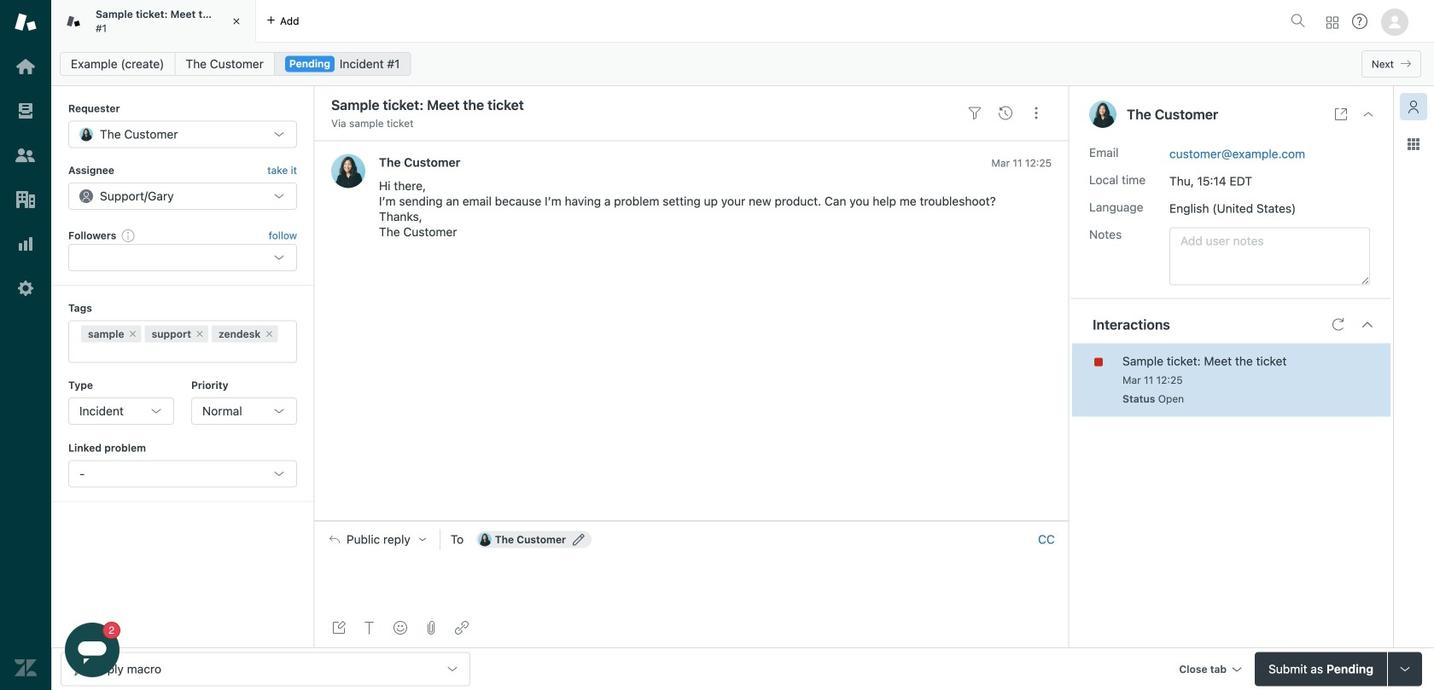 Task type: vqa. For each thing, say whether or not it's contained in the screenshot.
Public reply composer text box
no



Task type: describe. For each thing, give the bounding box(es) containing it.
user image
[[1089, 101, 1117, 128]]

filter image
[[968, 106, 982, 120]]

close image
[[1362, 108, 1375, 121]]

ticket actions image
[[1030, 106, 1043, 120]]

remove image
[[264, 329, 274, 339]]

get started image
[[15, 55, 37, 78]]

displays possible ticket submission types image
[[1398, 663, 1412, 677]]

0 horizontal spatial mar 11 12:25 text field
[[991, 157, 1052, 169]]

draft mode image
[[332, 622, 346, 635]]

secondary element
[[51, 47, 1434, 81]]

edit user image
[[573, 534, 585, 546]]

zendesk products image
[[1327, 17, 1339, 29]]

admin image
[[15, 277, 37, 300]]

customers image
[[15, 144, 37, 166]]

zendesk support image
[[15, 11, 37, 33]]

Subject field
[[328, 95, 956, 115]]

1 vertical spatial mar 11 12:25 text field
[[1123, 374, 1183, 386]]



Task type: locate. For each thing, give the bounding box(es) containing it.
customer@example.com image
[[478, 533, 492, 547]]

1 remove image from the left
[[128, 329, 138, 339]]

1 horizontal spatial mar 11 12:25 text field
[[1123, 374, 1183, 386]]

add attachment image
[[424, 622, 438, 635]]

2 remove image from the left
[[195, 329, 205, 339]]

Add user notes text field
[[1170, 228, 1370, 286]]

zendesk image
[[15, 657, 37, 680]]

apps image
[[1407, 137, 1421, 151]]

Mar 11 12:25 text field
[[991, 157, 1052, 169], [1123, 374, 1183, 386]]

format text image
[[363, 622, 376, 635]]

views image
[[15, 100, 37, 122]]

view more details image
[[1334, 108, 1348, 121]]

0 horizontal spatial remove image
[[128, 329, 138, 339]]

organizations image
[[15, 189, 37, 211]]

main element
[[0, 0, 51, 691]]

reporting image
[[15, 233, 37, 255]]

0 vertical spatial mar 11 12:25 text field
[[991, 157, 1052, 169]]

info on adding followers image
[[122, 229, 135, 242]]

tab
[[51, 0, 256, 43]]

tabs tab list
[[51, 0, 1284, 43]]

remove image
[[128, 329, 138, 339], [195, 329, 205, 339]]

avatar image
[[331, 154, 365, 188]]

hide composer image
[[685, 514, 698, 528]]

1 horizontal spatial remove image
[[195, 329, 205, 339]]

customer context image
[[1407, 100, 1421, 114]]

events image
[[999, 106, 1013, 120]]

add link (cmd k) image
[[455, 622, 469, 635]]

close image
[[228, 13, 245, 30]]

insert emojis image
[[394, 622, 407, 635]]

get help image
[[1352, 14, 1368, 29]]



